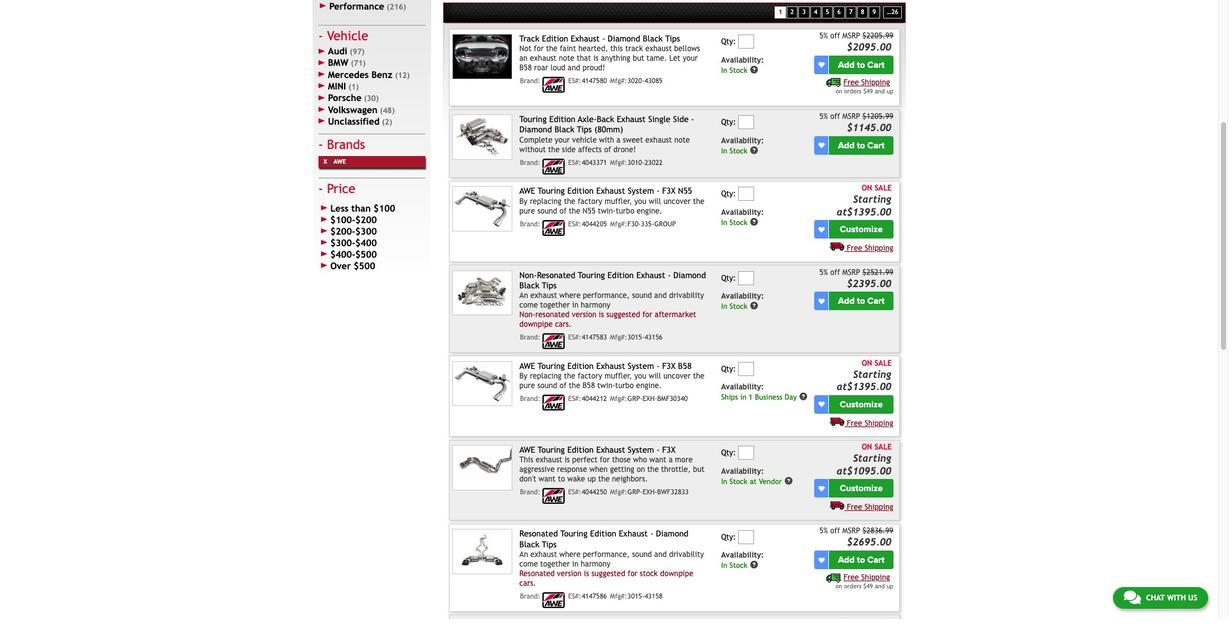 Task type: locate. For each thing, give the bounding box(es) containing it.
1 vertical spatial with
[[1168, 594, 1187, 603]]

system
[[628, 186, 654, 196], [628, 361, 654, 371], [628, 445, 654, 455]]

4 availability: in stock from the top
[[722, 292, 764, 311]]

- inside track edition exhaust - diamond black tips not for the faint hearted, this track exhaust bellows an exhaust note that is anything but tame. let your b58 roar loud and proud!
[[602, 34, 606, 44]]

2 factory from the top
[[578, 372, 603, 381]]

1 you from the top
[[635, 197, 647, 206]]

turbo inside awe touring edition exhaust system - f3x n55 by replacing the factory muffler, you will uncover the pure sound of the n55 twin-turbo engine.
[[616, 206, 635, 215]]

tips
[[666, 34, 680, 44], [577, 125, 592, 135], [542, 281, 557, 291], [542, 540, 557, 550]]

1 vertical spatial note
[[675, 136, 690, 145]]

add for $2095.00
[[838, 59, 855, 70]]

brand:
[[520, 77, 541, 85], [520, 159, 541, 166], [520, 220, 541, 228], [520, 334, 541, 341], [520, 395, 541, 403], [520, 489, 541, 496], [520, 593, 541, 600]]

us
[[1189, 594, 1198, 603]]

will inside awe touring edition exhaust system - f3x n55 by replacing the factory muffler, you will uncover the pure sound of the n55 twin-turbo engine.
[[649, 197, 661, 206]]

1 3015- from the top
[[628, 334, 645, 341]]

resonated up resonated
[[537, 270, 576, 280]]

1 horizontal spatial a
[[669, 456, 673, 465]]

2 drivability from the top
[[669, 550, 704, 559]]

f3x up more
[[662, 445, 676, 455]]

1 vertical spatial b58
[[678, 361, 692, 371]]

touring inside the touring edition axle-back exhaust single side - diamond black tips (80mm) complete your vehicle with a sweet exhaust note without the side affects of drone!
[[520, 115, 547, 124]]

$100-
[[330, 214, 355, 225]]

1 vertical spatial free shipping on orders $49 and up
[[836, 573, 894, 590]]

brand: for awe touring edition exhaust system - f3x b58
[[520, 395, 541, 403]]

$2521.99
[[863, 268, 894, 277]]

1 vertical spatial performance,
[[583, 550, 630, 559]]

$49 for $2695.00
[[864, 583, 873, 590]]

0 vertical spatial come
[[520, 301, 538, 310]]

2 where from the top
[[560, 550, 581, 559]]

to for $2395.00
[[857, 296, 866, 307]]

3 add from the top
[[838, 296, 855, 307]]

on for $2695.00
[[836, 583, 843, 590]]

off for $2095.00
[[831, 31, 840, 40]]

up down "when"
[[588, 475, 596, 484]]

add to cart
[[838, 59, 885, 70], [838, 140, 885, 151], [838, 296, 885, 307], [838, 555, 885, 566]]

add to cart down $2395.00
[[838, 296, 885, 307]]

0 vertical spatial muffler,
[[605, 197, 632, 206]]

edition inside non-resonated touring edition exhaust - diamond black tips an exhaust where performance, sound and drivability come together in harmony non-resonated version is suggested for aftermarket downpipe cars.
[[608, 270, 634, 280]]

sound inside awe touring edition exhaust system - f3x n55 by replacing the factory muffler, you will uncover the pure sound of the n55 twin-turbo engine.
[[538, 206, 558, 215]]

pure inside awe touring edition exhaust system - f3x b58 by replacing the factory muffler, you will uncover the pure sound of the b58 twin-turbo engine.
[[520, 381, 535, 390]]

0 vertical spatial free shipping image
[[827, 78, 842, 87]]

2 vertical spatial starting
[[854, 452, 892, 464]]

0 vertical spatial add to wish list image
[[819, 298, 825, 304]]

f3x inside awe touring edition exhaust system - f3x n55 by replacing the factory muffler, you will uncover the pure sound of the n55 twin-turbo engine.
[[662, 186, 676, 196]]

in down the non-resonated touring edition exhaust - diamond black tips link on the top of page
[[572, 301, 579, 310]]

off left $2836.99
[[831, 527, 840, 536]]

awe - corporate logo image for track edition exhaust - diamond black tips
[[543, 77, 565, 93]]

0 vertical spatial harmony
[[581, 301, 611, 310]]

2 starting from the top
[[854, 368, 892, 380]]

7
[[850, 9, 853, 16]]

version up 4147583
[[572, 311, 597, 320]]

2 free shipping from the top
[[847, 419, 894, 428]]

sale
[[875, 184, 892, 193], [875, 359, 892, 368], [875, 443, 892, 452]]

0 vertical spatial turbo
[[616, 206, 635, 215]]

2 availability: from the top
[[722, 136, 764, 145]]

es#: for resonated touring edition exhaust - diamond black tips
[[568, 593, 582, 600]]

add to cart button for $2395.00
[[830, 292, 894, 310]]

resonated down don't
[[520, 530, 558, 539]]

0 vertical spatial by
[[520, 197, 528, 206]]

1 customize from the top
[[840, 224, 883, 235]]

free
[[844, 78, 859, 87], [847, 244, 863, 253], [847, 419, 863, 428], [847, 503, 863, 512], [844, 573, 859, 582]]

wake
[[568, 475, 585, 484]]

question sign image for track edition exhaust - diamond black tips
[[750, 65, 759, 74]]

5% inside 5% off msrp $1205.99 $1145.00
[[820, 112, 828, 121]]

1 f3x from the top
[[662, 186, 676, 196]]

starting at
[[837, 193, 892, 217], [837, 368, 892, 392], [837, 452, 892, 476]]

2 vertical spatial f3x
[[662, 445, 676, 455]]

bmf30340
[[658, 395, 688, 403]]

3 availability: from the top
[[722, 208, 764, 217]]

turbo up es#: 4044205 mfg#: f30-335-group
[[616, 206, 635, 215]]

4 stock from the top
[[730, 302, 748, 311]]

touring down side at left
[[538, 186, 565, 196]]

brand: for awe touring edition exhaust system - f3x
[[520, 489, 541, 496]]

cart down $2095.00 at top right
[[868, 59, 885, 70]]

1 horizontal spatial cars.
[[555, 320, 572, 329]]

track edition exhaust - diamond black tips not for the faint hearted, this track exhaust bellows an exhaust note that is anything but tame. let your b58 roar loud and proud!
[[520, 34, 701, 73]]

1 $49 from the top
[[864, 87, 873, 94]]

1 vertical spatial harmony
[[581, 560, 611, 569]]

0 vertical spatial pure
[[520, 206, 535, 215]]

1 availability: in stock from the top
[[722, 55, 764, 74]]

1 brand: from the top
[[520, 77, 541, 85]]

twin- up 4044205
[[598, 206, 616, 215]]

customize link for awe touring edition exhaust system - f3x
[[830, 479, 894, 498]]

2 f3x from the top
[[662, 361, 676, 371]]

for inside awe touring edition exhaust system - f3x this exhaust is perfect for those who want a more aggressive response when getting on the throttle, but don't want to wake up the neighbors.
[[600, 456, 610, 465]]

2 stock from the top
[[730, 146, 748, 155]]

2 come from the top
[[520, 560, 538, 569]]

cars. inside non-resonated touring edition exhaust - diamond black tips an exhaust where performance, sound and drivability come together in harmony non-resonated version is suggested for aftermarket downpipe cars.
[[555, 320, 572, 329]]

let
[[670, 54, 681, 63]]

question sign image
[[750, 65, 759, 74], [750, 217, 759, 226], [750, 302, 759, 310], [800, 392, 809, 401]]

4 add to wish list image from the top
[[819, 485, 825, 492]]

1 sale from the top
[[875, 184, 892, 193]]

1 vertical spatial of
[[560, 206, 567, 215]]

1 vertical spatial on
[[862, 359, 873, 368]]

2 customize link from the top
[[830, 395, 894, 414]]

free up $1095.00
[[847, 419, 863, 428]]

exhaust down the "single"
[[646, 136, 672, 145]]

free shipping on orders $49 and up
[[836, 78, 894, 94], [836, 573, 894, 590]]

free for awe touring edition exhaust system - f3x n55
[[847, 244, 863, 253]]

free up 5% off msrp $2521.99 $2395.00
[[847, 244, 863, 253]]

orders for $2095.00
[[845, 87, 862, 94]]

to down $2395.00
[[857, 296, 866, 307]]

diamond up this
[[608, 34, 641, 44]]

of down the awe touring edition exhaust system - f3x n55 "link"
[[560, 206, 567, 215]]

2 es#: from the top
[[568, 159, 582, 166]]

with
[[599, 136, 615, 145], [1168, 594, 1187, 603]]

touring for awe touring edition exhaust system - f3x
[[538, 445, 565, 455]]

harmony
[[581, 301, 611, 310], [581, 560, 611, 569]]

es#: 4044205 mfg#: f30-335-group
[[568, 220, 676, 228]]

mercedes
[[328, 69, 369, 80]]

2 pure from the top
[[520, 381, 535, 390]]

7 availability: from the top
[[722, 551, 764, 560]]

free shipping for awe touring edition exhaust system - f3x
[[847, 503, 894, 512]]

availability: inside availability: in stock at vendor
[[722, 467, 764, 476]]

6 stock from the top
[[730, 561, 748, 570]]

1 horizontal spatial but
[[693, 466, 705, 474]]

3015- for $2395.00
[[628, 334, 645, 341]]

add to cart button for $2095.00
[[830, 55, 894, 74]]

touring up aggressive
[[538, 445, 565, 455]]

mfg#: right 4147586 at the bottom left of page
[[610, 593, 627, 600]]

2 vertical spatial b58
[[583, 381, 595, 390]]

replacing down awe touring edition exhaust system - f3x b58 link on the bottom of the page
[[530, 372, 562, 381]]

3 customize from the top
[[840, 483, 883, 494]]

hearted,
[[579, 44, 608, 53]]

a up drone!
[[617, 136, 621, 145]]

together
[[540, 301, 570, 310], [540, 560, 570, 569]]

exhaust down es#: 4044250 mfg#: grp-exh-bwf32833
[[619, 530, 648, 539]]

factory for awe touring edition exhaust system - f3x n55
[[578, 197, 603, 206]]

f3x inside awe touring edition exhaust system - f3x b58 by replacing the factory muffler, you will uncover the pure sound of the b58 twin-turbo engine.
[[662, 361, 676, 371]]

question sign image
[[750, 146, 759, 155], [785, 477, 794, 485], [750, 561, 759, 570]]

3 system from the top
[[628, 445, 654, 455]]

an
[[520, 291, 528, 300], [520, 550, 528, 559]]

2 $1395.00 from the top
[[847, 381, 892, 392]]

2 orders from the top
[[845, 583, 862, 590]]

2 msrp from the top
[[843, 112, 861, 121]]

1 on sale from the top
[[862, 184, 892, 193]]

of for awe touring edition exhaust system - f3x b58
[[560, 381, 567, 390]]

volkswagen
[[328, 104, 378, 115]]

8 link
[[858, 7, 869, 18]]

black inside track edition exhaust - diamond black tips not for the faint hearted, this track exhaust bellows an exhaust note that is anything but tame. let your b58 roar loud and proud!
[[643, 34, 663, 44]]

stock inside availability: in stock at vendor
[[730, 477, 748, 486]]

sound down the non-resonated touring edition exhaust - diamond black tips link on the top of page
[[632, 291, 652, 300]]

3 5% from the top
[[820, 268, 828, 277]]

stock for $2395.00
[[730, 302, 748, 311]]

exhaust up aggressive
[[536, 456, 563, 465]]

version down resonated touring edition exhaust - diamond black tips link
[[557, 570, 582, 579]]

1 exh- from the top
[[643, 395, 658, 403]]

free shipping for awe touring edition exhaust system - f3x n55
[[847, 244, 894, 253]]

up
[[887, 87, 894, 94], [588, 475, 596, 484], [887, 583, 894, 590]]

add to cart button down $1145.00
[[830, 136, 894, 155]]

starting for awe touring edition exhaust system - f3x n55
[[854, 193, 892, 205]]

b58 inside track edition exhaust - diamond black tips not for the faint hearted, this track exhaust bellows an exhaust note that is anything but tame. let your b58 roar loud and proud!
[[520, 64, 532, 73]]

4 add to cart from the top
[[838, 555, 885, 566]]

0 vertical spatial system
[[628, 186, 654, 196]]

1 where from the top
[[560, 291, 581, 300]]

1 will from the top
[[649, 197, 661, 206]]

msrp for $2695.00
[[843, 527, 861, 536]]

orders down $2695.00
[[845, 583, 862, 590]]

black up tame.
[[643, 34, 663, 44]]

sale for awe touring edition exhaust system - f3x b58
[[875, 359, 892, 368]]

0 horizontal spatial cars.
[[520, 579, 536, 588]]

downpipe right stock
[[660, 570, 694, 579]]

0 vertical spatial replacing
[[530, 197, 562, 206]]

2 you from the top
[[635, 372, 647, 381]]

performance, down resonated touring edition exhaust - diamond black tips link
[[583, 550, 630, 559]]

0 vertical spatial b58
[[520, 64, 532, 73]]

sale for awe touring edition exhaust system - f3x n55
[[875, 184, 892, 193]]

7 mfg#: from the top
[[610, 593, 627, 600]]

5% off msrp $2205.99 $2095.00
[[820, 31, 894, 52]]

2
[[791, 9, 794, 16]]

1 vertical spatial factory
[[578, 372, 603, 381]]

0 horizontal spatial b58
[[520, 64, 532, 73]]

at for awe touring edition exhaust system - f3x n55
[[837, 206, 847, 217]]

1 vertical spatial starting at
[[837, 368, 892, 392]]

pure for awe touring edition exhaust system - f3x n55
[[520, 206, 535, 215]]

and inside non-resonated touring edition exhaust - diamond black tips an exhaust where performance, sound and drivability come together in harmony non-resonated version is suggested for aftermarket downpipe cars.
[[655, 291, 667, 300]]

2 $49 from the top
[[864, 583, 873, 590]]

add to wish list image
[[819, 298, 825, 304], [819, 401, 825, 408], [819, 557, 825, 564]]

0 vertical spatial with
[[599, 136, 615, 145]]

5 availability: in stock from the top
[[722, 551, 764, 570]]

es#: for non-resonated touring edition exhaust - diamond black tips
[[568, 334, 582, 341]]

uncover for n55
[[664, 197, 691, 206]]

- inside resonated touring edition exhaust - diamond black tips an exhaust where performance, sound and drivability come together in harmony resonated version is suggested for stock downpipe cars.
[[651, 530, 654, 539]]

availability: in stock for $2095.00
[[722, 55, 764, 74]]

for inside resonated touring edition exhaust - diamond black tips an exhaust where performance, sound and drivability come together in harmony resonated version is suggested for stock downpipe cars.
[[628, 570, 638, 579]]

1 vertical spatial starting
[[854, 368, 892, 380]]

1 vertical spatial orders
[[845, 583, 862, 590]]

cart down $1145.00
[[868, 140, 885, 151]]

1 vertical spatial together
[[540, 560, 570, 569]]

3 brand: from the top
[[520, 220, 541, 228]]

f3x for awe touring edition exhaust system - f3x
[[662, 445, 676, 455]]

0 vertical spatial factory
[[578, 197, 603, 206]]

audi
[[328, 46, 348, 56]]

to for $1145.00
[[857, 140, 866, 151]]

es#4044212 - grp-exh-bmf30340 - awe touring edition exhaust system - f3x b58 - by replacing the factory muffler, you will uncover the pure sound of the b58 twin-turbo engine. - awe - bmw image
[[453, 361, 513, 407]]

replacing for awe touring edition exhaust system - f3x b58
[[530, 372, 562, 381]]

black inside non-resonated touring edition exhaust - diamond black tips an exhaust where performance, sound and drivability come together in harmony non-resonated version is suggested for aftermarket downpipe cars.
[[520, 281, 540, 291]]

msrp up $2695.00
[[843, 527, 861, 536]]

f3x for awe touring edition exhaust system - f3x n55
[[662, 186, 676, 196]]

cart for $2095.00
[[868, 59, 885, 70]]

less than $100 link
[[319, 203, 425, 214]]

es#: left 4044212
[[568, 395, 582, 403]]

3 free shipping from the top
[[847, 503, 894, 512]]

qty: for awe touring edition exhaust system - f3x b58
[[722, 365, 736, 374]]

awe up this
[[520, 445, 536, 455]]

1 free shipping on orders $49 and up from the top
[[836, 78, 894, 94]]

replacing down 'without'
[[530, 197, 562, 206]]

off left the $1205.99
[[831, 112, 840, 121]]

add
[[838, 59, 855, 70], [838, 140, 855, 151], [838, 296, 855, 307], [838, 555, 855, 566]]

shipping for awe touring edition exhaust system - f3x b58
[[865, 419, 894, 428]]

together down resonated touring edition exhaust - diamond black tips link
[[540, 560, 570, 569]]

1 vertical spatial exh-
[[643, 489, 658, 496]]

shipping down $2695.00
[[862, 573, 891, 582]]

1 vertical spatial downpipe
[[660, 570, 694, 579]]

sound inside awe touring edition exhaust system - f3x b58 by replacing the factory muffler, you will uncover the pure sound of the b58 twin-turbo engine.
[[538, 381, 558, 390]]

free down $2095.00 at top right
[[844, 78, 859, 87]]

at inside availability: in stock at vendor
[[750, 477, 757, 486]]

availability:
[[722, 55, 764, 64], [722, 136, 764, 145], [722, 208, 764, 217], [722, 292, 764, 301], [722, 383, 764, 392], [722, 467, 764, 476], [722, 551, 764, 560]]

3 starting from the top
[[854, 452, 892, 464]]

but down track
[[633, 54, 645, 63]]

note down side at the right of the page
[[675, 136, 690, 145]]

2 link
[[787, 7, 798, 18]]

0 vertical spatial starting
[[854, 193, 892, 205]]

exh-
[[643, 395, 658, 403], [643, 489, 658, 496]]

3 mfg#: from the top
[[610, 220, 627, 228]]

muffler,
[[605, 197, 632, 206], [605, 372, 632, 381]]

1 vertical spatial you
[[635, 372, 647, 381]]

0 vertical spatial customize link
[[830, 220, 894, 239]]

up for $2695.00
[[887, 583, 894, 590]]

add to wish list image for $2695.00
[[819, 557, 825, 564]]

brand: for resonated touring edition exhaust - diamond black tips
[[520, 593, 541, 600]]

touring inside awe touring edition exhaust system - f3x n55 by replacing the factory muffler, you will uncover the pure sound of the n55 twin-turbo engine.
[[538, 186, 565, 196]]

4 availability: from the top
[[722, 292, 764, 301]]

0 vertical spatial together
[[540, 301, 570, 310]]

2 vertical spatial customize
[[840, 483, 883, 494]]

3 starting at from the top
[[837, 452, 892, 476]]

6 qty: from the top
[[722, 449, 736, 458]]

is up 4147583
[[599, 311, 604, 320]]

qty: for awe touring edition exhaust system - f3x n55
[[722, 190, 736, 199]]

on down who
[[637, 466, 645, 474]]

awe touring edition exhaust system - f3x b58 link
[[520, 361, 692, 371]]

f3x inside awe touring edition exhaust system - f3x this exhaust is perfect for those who want a more aggressive response when getting on the throttle, but don't want to wake up the neighbors.
[[662, 445, 676, 455]]

5 es#: from the top
[[568, 395, 582, 403]]

1 drivability from the top
[[669, 291, 704, 300]]

2 starting at from the top
[[837, 368, 892, 392]]

6 availability: from the top
[[722, 467, 764, 476]]

0 vertical spatial free shipping on orders $49 and up
[[836, 78, 894, 94]]

awe - corporate logo image left 4147586 at the bottom left of page
[[543, 593, 565, 609]]

4044250
[[582, 489, 607, 496]]

muffler, for n55
[[605, 197, 632, 206]]

aftermarket
[[655, 311, 697, 320]]

add to cart for $2095.00
[[838, 59, 885, 70]]

touring inside resonated touring edition exhaust - diamond black tips an exhaust where performance, sound and drivability come together in harmony resonated version is suggested for stock downpipe cars.
[[561, 530, 588, 539]]

2 customize from the top
[[840, 399, 883, 410]]

availability: for non-resonated touring edition exhaust - diamond black tips
[[722, 292, 764, 301]]

(2)
[[382, 118, 392, 127]]

mfg#: left 3020-
[[610, 77, 627, 85]]

muffler, inside awe touring edition exhaust system - f3x n55 by replacing the factory muffler, you will uncover the pure sound of the n55 twin-turbo engine.
[[605, 197, 632, 206]]

1 vertical spatial sale
[[875, 359, 892, 368]]

0 vertical spatial uncover
[[664, 197, 691, 206]]

edition inside track edition exhaust - diamond black tips not for the faint hearted, this track exhaust bellows an exhaust note that is anything but tame. let your b58 roar loud and proud!
[[542, 34, 568, 44]]

msrp up $1145.00
[[843, 112, 861, 121]]

mfg#: for awe touring edition exhaust system - f3x
[[610, 489, 627, 496]]

touring for awe touring edition exhaust system - f3x n55
[[538, 186, 565, 196]]

awe for awe touring edition exhaust system - f3x n55
[[520, 186, 536, 196]]

replacing inside awe touring edition exhaust system - f3x b58 by replacing the factory muffler, you will uncover the pure sound of the b58 twin-turbo engine.
[[530, 372, 562, 381]]

3 on sale from the top
[[862, 443, 892, 452]]

diamond inside the touring edition axle-back exhaust single side - diamond black tips (80mm) complete your vehicle with a sweet exhaust note without the side affects of drone!
[[520, 125, 552, 135]]

will inside awe touring edition exhaust system - f3x b58 by replacing the factory muffler, you will uncover the pure sound of the b58 twin-turbo engine.
[[649, 372, 661, 381]]

cart for $2695.00
[[868, 555, 885, 566]]

2 uncover from the top
[[664, 372, 691, 381]]

availability: for awe touring edition exhaust system - f3x b58
[[722, 383, 764, 392]]

system inside awe touring edition exhaust system - f3x b58 by replacing the factory muffler, you will uncover the pure sound of the b58 twin-turbo engine.
[[628, 361, 654, 371]]

4 add to cart button from the top
[[830, 551, 894, 570]]

2 replacing from the top
[[530, 372, 562, 381]]

1 add from the top
[[838, 59, 855, 70]]

4
[[814, 9, 818, 16]]

come inside non-resonated touring edition exhaust - diamond black tips an exhaust where performance, sound and drivability come together in harmony non-resonated version is suggested for aftermarket downpipe cars.
[[520, 301, 538, 310]]

0 vertical spatial version
[[572, 311, 597, 320]]

msrp inside 5% off msrp $2521.99 $2395.00
[[843, 268, 861, 277]]

on for awe touring edition exhaust system - f3x
[[862, 443, 873, 452]]

3 qty: from the top
[[722, 190, 736, 199]]

grp- for $1395.00
[[628, 395, 643, 403]]

awe down 'without'
[[520, 186, 536, 196]]

by for awe touring edition exhaust system - f3x n55
[[520, 197, 528, 206]]

performance, inside non-resonated touring edition exhaust - diamond black tips an exhaust where performance, sound and drivability come together in harmony non-resonated version is suggested for aftermarket downpipe cars.
[[583, 291, 630, 300]]

2 off from the top
[[831, 112, 840, 121]]

2 together from the top
[[540, 560, 570, 569]]

grp- for $1095.00
[[628, 489, 643, 496]]

0 vertical spatial in
[[572, 301, 579, 310]]

1 vertical spatial $49
[[864, 583, 873, 590]]

resonated
[[536, 311, 570, 320]]

to down $2695.00
[[857, 555, 866, 566]]

customize for awe touring edition exhaust system - f3x b58
[[840, 399, 883, 410]]

3 add to cart button from the top
[[830, 292, 894, 310]]

es#: left 4147583
[[568, 334, 582, 341]]

1 vertical spatial 1
[[749, 393, 753, 402]]

pure
[[520, 206, 535, 215], [520, 381, 535, 390]]

msrp inside 5% off msrp $2205.99 $2095.00
[[843, 31, 861, 40]]

add to cart button down $2095.00 at top right
[[830, 55, 894, 74]]

sound down awe touring edition exhaust system - f3x b58 link on the bottom of the page
[[538, 381, 558, 390]]

availability: inside the availability: ships in 1 business day
[[722, 383, 764, 392]]

free shipping image
[[827, 78, 842, 87], [830, 501, 845, 510]]

add to wish list image down 5% off msrp $1205.99 $1145.00
[[819, 142, 825, 149]]

diamond inside non-resonated touring edition exhaust - diamond black tips an exhaust where performance, sound and drivability come together in harmony non-resonated version is suggested for aftermarket downpipe cars.
[[674, 270, 706, 280]]

0 vertical spatial question sign image
[[750, 146, 759, 155]]

1 vertical spatial uncover
[[664, 372, 691, 381]]

None text field
[[739, 115, 755, 129], [739, 446, 755, 460], [739, 115, 755, 129], [739, 446, 755, 460]]

awe inside awe touring edition exhaust system - f3x n55 by replacing the factory muffler, you will uncover the pure sound of the n55 twin-turbo engine.
[[520, 186, 536, 196]]

tips inside track edition exhaust - diamond black tips not for the faint hearted, this track exhaust bellows an exhaust note that is anything but tame. let your b58 roar loud and proud!
[[666, 34, 680, 44]]

0 vertical spatial downpipe
[[520, 320, 553, 329]]

you up f30-
[[635, 197, 647, 206]]

(12)
[[395, 71, 410, 80]]

1 horizontal spatial your
[[683, 54, 698, 63]]

2 cart from the top
[[868, 140, 885, 151]]

3 stock from the top
[[730, 218, 748, 227]]

5% left the $1205.99
[[820, 112, 828, 121]]

you inside awe touring edition exhaust system - f3x n55 by replacing the factory muffler, you will uncover the pure sound of the n55 twin-turbo engine.
[[635, 197, 647, 206]]

question sign image for $1145.00
[[750, 146, 759, 155]]

0 vertical spatial starting at
[[837, 193, 892, 217]]

exhaust up resonated
[[531, 291, 557, 300]]

add down 5% off msrp $2205.99 $2095.00
[[838, 59, 855, 70]]

1 vertical spatial in
[[741, 393, 747, 402]]

0 horizontal spatial 1
[[749, 393, 753, 402]]

- inside the touring edition axle-back exhaust single side - diamond black tips (80mm) complete your vehicle with a sweet exhaust note without the side affects of drone!
[[691, 115, 695, 124]]

add to cart down $2095.00 at top right
[[838, 59, 885, 70]]

1 vertical spatial free shipping image
[[830, 417, 845, 426]]

diamond down bwf32833
[[656, 530, 689, 539]]

1 muffler, from the top
[[605, 197, 632, 206]]

where down resonated touring edition exhaust - diamond black tips link
[[560, 550, 581, 559]]

0 horizontal spatial note
[[559, 54, 575, 63]]

off left $2521.99
[[831, 268, 840, 277]]

1 vertical spatial suggested
[[592, 570, 626, 579]]

is
[[594, 54, 599, 63], [599, 311, 604, 320], [565, 456, 570, 465], [584, 570, 589, 579]]

(216)
[[387, 3, 406, 11]]

exh- down awe touring edition exhaust system - f3x b58 by replacing the factory muffler, you will uncover the pure sound of the b58 twin-turbo engine.
[[643, 395, 658, 403]]

1 vertical spatial turbo
[[616, 381, 634, 390]]

1 vertical spatial where
[[560, 550, 581, 559]]

msrp for $2395.00
[[843, 268, 861, 277]]

stock for $2695.00
[[730, 561, 748, 570]]

up up the $1205.99
[[887, 87, 894, 94]]

off inside the 5% off msrp $2836.99 $2695.00
[[831, 527, 840, 536]]

question sign image for awe touring edition exhaust system - f3x b58
[[800, 392, 809, 401]]

orders up 5% off msrp $1205.99 $1145.00
[[845, 87, 862, 94]]

335-
[[641, 220, 655, 228]]

side
[[562, 145, 576, 154]]

add to wish list image for $2395.00
[[819, 298, 825, 304]]

awe touring edition exhaust system - f3x link
[[520, 445, 676, 455]]

chat with us
[[1147, 594, 1198, 603]]

of inside awe touring edition exhaust system - f3x n55 by replacing the factory muffler, you will uncover the pure sound of the n55 twin-turbo engine.
[[560, 206, 567, 215]]

harmony down the non-resonated touring edition exhaust - diamond black tips link on the top of page
[[581, 301, 611, 310]]

free for awe touring edition exhaust system - f3x b58
[[847, 419, 863, 428]]

2 on from the top
[[862, 359, 873, 368]]

0 horizontal spatial with
[[599, 136, 615, 145]]

0 vertical spatial 3015-
[[628, 334, 645, 341]]

1 horizontal spatial want
[[650, 456, 667, 465]]

1 vertical spatial cars.
[[520, 579, 536, 588]]

in for $1145.00
[[722, 146, 728, 155]]

mfg#: down awe touring edition exhaust system - f3x b58 by replacing the factory muffler, you will uncover the pure sound of the b58 twin-turbo engine.
[[610, 395, 627, 403]]

1 es#: from the top
[[568, 77, 582, 85]]

2 free shipping on orders $49 and up from the top
[[836, 573, 894, 590]]

factory down awe touring edition exhaust system - f3x b58 link on the bottom of the page
[[578, 372, 603, 381]]

awe inside awe touring edition exhaust system - f3x this exhaust is perfect for those who want a more aggressive response when getting on the throttle, but don't want to wake up the neighbors.
[[520, 445, 536, 455]]

come right es#4147586 - 3015-43158 - resonated touring edition exhaust - diamond black tips - an exhaust where performance, sound and drivability come together in harmony - awe - bmw image
[[520, 560, 538, 569]]

who
[[633, 456, 647, 465]]

off inside 5% off msrp $2205.99 $2095.00
[[831, 31, 840, 40]]

mfg#: for non-resonated touring edition exhaust - diamond black tips
[[610, 334, 627, 341]]

engine. up 335-
[[637, 206, 663, 215]]

1 horizontal spatial downpipe
[[660, 570, 694, 579]]

replacing inside awe touring edition exhaust system - f3x n55 by replacing the factory muffler, you will uncover the pure sound of the n55 twin-turbo engine.
[[530, 197, 562, 206]]

(48)
[[380, 106, 395, 115]]

1 vertical spatial muffler,
[[605, 372, 632, 381]]

awe - corporate logo image
[[543, 77, 565, 93], [543, 159, 565, 175], [543, 220, 565, 236], [543, 334, 565, 350], [543, 395, 565, 411], [543, 489, 565, 505], [543, 593, 565, 609]]

2 add from the top
[[838, 140, 855, 151]]

customize link for awe touring edition exhaust system - f3x b58
[[830, 395, 894, 414]]

4 qty: from the top
[[722, 274, 736, 283]]

mfg#: for track edition exhaust - diamond black tips
[[610, 77, 627, 85]]

system inside awe touring edition exhaust system - f3x n55 by replacing the factory muffler, you will uncover the pure sound of the n55 twin-turbo engine.
[[628, 186, 654, 196]]

f3x down 43156
[[662, 361, 676, 371]]

0 vertical spatial twin-
[[598, 206, 616, 215]]

5% left $2521.99
[[820, 268, 828, 277]]

1 vertical spatial non-
[[520, 311, 536, 320]]

4044205
[[582, 220, 607, 228]]

$2095.00
[[847, 41, 892, 52]]

up for $2095.00
[[887, 87, 894, 94]]

drivability down bwf32833
[[669, 550, 704, 559]]

by inside awe touring edition exhaust system - f3x n55 by replacing the factory muffler, you will uncover the pure sound of the n55 twin-turbo engine.
[[520, 197, 528, 206]]

1 vertical spatial drivability
[[669, 550, 704, 559]]

0 horizontal spatial your
[[555, 136, 570, 145]]

0 vertical spatial non-
[[520, 270, 537, 280]]

5% inside 5% off msrp $2521.99 $2395.00
[[820, 268, 828, 277]]

is inside track edition exhaust - diamond black tips not for the faint hearted, this track exhaust bellows an exhaust note that is anything but tame. let your b58 roar loud and proud!
[[594, 54, 599, 63]]

0 vertical spatial where
[[560, 291, 581, 300]]

to down $1145.00
[[857, 140, 866, 151]]

sound inside resonated touring edition exhaust - diamond black tips an exhaust where performance, sound and drivability come together in harmony resonated version is suggested for stock downpipe cars.
[[632, 550, 652, 559]]

7 brand: from the top
[[520, 593, 541, 600]]

3 sale from the top
[[875, 443, 892, 452]]

engine. inside awe touring edition exhaust system - f3x b58 by replacing the factory muffler, you will uncover the pure sound of the b58 twin-turbo engine.
[[636, 381, 662, 390]]

touring down 4044205
[[578, 270, 605, 280]]

diamond up complete
[[520, 125, 552, 135]]

to for $2695.00
[[857, 555, 866, 566]]

0 horizontal spatial want
[[539, 475, 556, 484]]

2 vertical spatial starting at
[[837, 452, 892, 476]]

0 vertical spatial cars.
[[555, 320, 572, 329]]

2 3015- from the top
[[628, 593, 645, 600]]

6 link
[[834, 7, 845, 18]]

0 vertical spatial free shipping image
[[830, 242, 845, 251]]

0 vertical spatial but
[[633, 54, 645, 63]]

less than $100 $100-$200 $200-$300 $300-$400 $400-$500 over $500
[[330, 203, 395, 271]]

where
[[560, 291, 581, 300], [560, 550, 581, 559]]

diamond up aftermarket
[[674, 270, 706, 280]]

1 vertical spatial $1395.00
[[847, 381, 892, 392]]

for
[[534, 44, 544, 53], [643, 311, 653, 320], [600, 456, 610, 465], [628, 570, 638, 579]]

1 vertical spatial f3x
[[662, 361, 676, 371]]

twin- for n55
[[598, 206, 616, 215]]

es#: left 4044205
[[568, 220, 582, 228]]

exhaust inside resonated touring edition exhaust - diamond black tips an exhaust where performance, sound and drivability come together in harmony resonated version is suggested for stock downpipe cars.
[[619, 530, 648, 539]]

free shipping image up 5% off msrp $1205.99 $1145.00
[[827, 78, 842, 87]]

add to cart button
[[830, 55, 894, 74], [830, 136, 894, 155], [830, 292, 894, 310], [830, 551, 894, 570]]

free shipping image up the 5% off msrp $2836.99 $2695.00
[[830, 501, 845, 510]]

2 vertical spatial up
[[887, 583, 894, 590]]

1 an from the top
[[520, 291, 528, 300]]

0 vertical spatial sale
[[875, 184, 892, 193]]

1 vertical spatial question sign image
[[785, 477, 794, 485]]

1 left 2
[[779, 9, 783, 16]]

of inside awe touring edition exhaust system - f3x b58 by replacing the factory muffler, you will uncover the pure sound of the b58 twin-turbo engine.
[[560, 381, 567, 390]]

engine. up es#: 4044212 mfg#: grp-exh-bmf30340
[[636, 381, 662, 390]]

touring edition axle-back exhaust single side - diamond black tips (80mm) complete your vehicle with a sweet exhaust note without the side affects of drone!
[[520, 115, 695, 154]]

where up resonated
[[560, 291, 581, 300]]

1 vertical spatial free shipping
[[847, 419, 894, 428]]

0 vertical spatial a
[[617, 136, 621, 145]]

b58 down 'an'
[[520, 64, 532, 73]]

3 awe - corporate logo image from the top
[[543, 220, 565, 236]]

3 f3x from the top
[[662, 445, 676, 455]]

for left stock
[[628, 570, 638, 579]]

1 vertical spatial by
[[520, 372, 528, 381]]

43085
[[645, 77, 663, 85]]

factory inside awe touring edition exhaust system - f3x n55 by replacing the factory muffler, you will uncover the pure sound of the n55 twin-turbo engine.
[[578, 197, 603, 206]]

3 off from the top
[[831, 268, 840, 277]]

performance, down the non-resonated touring edition exhaust - diamond black tips link on the top of page
[[583, 291, 630, 300]]

awe - corporate logo image for non-resonated touring edition exhaust - diamond black tips
[[543, 334, 565, 350]]

exhaust inside the touring edition axle-back exhaust single side - diamond black tips (80mm) complete your vehicle with a sweet exhaust note without the side affects of drone!
[[617, 115, 646, 124]]

5 mfg#: from the top
[[610, 395, 627, 403]]

1 performance, from the top
[[583, 291, 630, 300]]

and up stock
[[655, 550, 667, 559]]

add for $1145.00
[[838, 140, 855, 151]]

free shipping image
[[830, 242, 845, 251], [830, 417, 845, 426], [827, 574, 842, 583]]

awe - corporate logo image for awe touring edition exhaust system - f3x
[[543, 489, 565, 505]]

1 $1395.00 from the top
[[847, 206, 892, 217]]

awe inside brands x awe
[[334, 158, 346, 165]]

for up "when"
[[600, 456, 610, 465]]

2 vertical spatial question sign image
[[750, 561, 759, 570]]

3 add to cart from the top
[[838, 296, 885, 307]]

0 vertical spatial on sale
[[862, 184, 892, 193]]

4147580
[[582, 77, 607, 85]]

on for awe touring edition exhaust system - f3x b58
[[862, 359, 873, 368]]

n55
[[678, 186, 693, 196], [583, 206, 596, 215]]

3 on from the top
[[862, 443, 873, 452]]

1 vertical spatial on sale
[[862, 359, 892, 368]]

2 muffler, from the top
[[605, 372, 632, 381]]

2 brand: from the top
[[520, 159, 541, 166]]

a
[[617, 136, 621, 145], [669, 456, 673, 465]]

1 vertical spatial system
[[628, 361, 654, 371]]

add to wish list image down the 5% off msrp $2836.99 $2695.00
[[819, 557, 825, 564]]

in
[[572, 301, 579, 310], [741, 393, 747, 402], [572, 560, 579, 569]]

suggested
[[607, 311, 640, 320], [592, 570, 626, 579]]

track edition exhaust - diamond black tips link
[[520, 34, 680, 44]]

note down faint
[[559, 54, 575, 63]]

2 availability: in stock from the top
[[722, 136, 764, 155]]

awe inside awe touring edition exhaust system - f3x b58 by replacing the factory muffler, you will uncover the pure sound of the b58 twin-turbo engine.
[[520, 361, 536, 371]]

for up 43156
[[643, 311, 653, 320]]

3 msrp from the top
[[843, 268, 861, 277]]

None text field
[[739, 35, 755, 49], [739, 187, 755, 201], [739, 271, 755, 285], [739, 362, 755, 376], [739, 530, 755, 544], [739, 35, 755, 49], [739, 187, 755, 201], [739, 271, 755, 285], [739, 362, 755, 376], [739, 530, 755, 544]]

come inside resonated touring edition exhaust - diamond black tips an exhaust where performance, sound and drivability come together in harmony resonated version is suggested for stock downpipe cars.
[[520, 560, 538, 569]]

black right es#4147586 - 3015-43158 - resonated touring edition exhaust - diamond black tips - an exhaust where performance, sound and drivability come together in harmony - awe - bmw image
[[520, 540, 540, 550]]

es#: for track edition exhaust - diamond black tips
[[568, 77, 582, 85]]

add down 5% off msrp $1205.99 $1145.00
[[838, 140, 855, 151]]

porsche
[[328, 92, 362, 103]]

exhaust up "hearted,"
[[571, 34, 600, 44]]

1 vertical spatial version
[[557, 570, 582, 579]]

you inside awe touring edition exhaust system - f3x b58 by replacing the factory muffler, you will uncover the pure sound of the b58 twin-turbo engine.
[[635, 372, 647, 381]]

6 awe - corporate logo image from the top
[[543, 489, 565, 505]]

an right es#4147583 - 3015-43156 - non-resonated touring edition exhaust - diamond black tips - an exhaust where performance, sound and drivability come together in harmony - awe - bmw image
[[520, 291, 528, 300]]

touring edition axle-back exhaust single side - diamond black tips (80mm) link
[[520, 115, 695, 135]]

1 come from the top
[[520, 301, 538, 310]]

4 5% from the top
[[820, 527, 828, 536]]

2 grp- from the top
[[628, 489, 643, 496]]

resonated
[[537, 270, 576, 280], [520, 530, 558, 539], [520, 570, 555, 579]]

2 vertical spatial sale
[[875, 443, 892, 452]]

0 vertical spatial will
[[649, 197, 661, 206]]

want down aggressive
[[539, 475, 556, 484]]

for right not
[[534, 44, 544, 53]]

2 qty: from the top
[[722, 118, 736, 127]]

exhaust inside track edition exhaust - diamond black tips not for the faint hearted, this track exhaust bellows an exhaust note that is anything but tame. let your b58 roar loud and proud!
[[571, 34, 600, 44]]

0 vertical spatial $1395.00
[[847, 206, 892, 217]]

4 awe - corporate logo image from the top
[[543, 334, 565, 350]]

$49
[[864, 87, 873, 94], [864, 583, 873, 590]]

uncover inside awe touring edition exhaust system - f3x n55 by replacing the factory muffler, you will uncover the pure sound of the n55 twin-turbo engine.
[[664, 197, 691, 206]]

2 an from the top
[[520, 550, 528, 559]]

2 5% from the top
[[820, 112, 828, 121]]

is up 4147586 at the bottom left of page
[[584, 570, 589, 579]]

suggested inside resonated touring edition exhaust - diamond black tips an exhaust where performance, sound and drivability come together in harmony resonated version is suggested for stock downpipe cars.
[[592, 570, 626, 579]]

free shipping image for awe touring edition exhaust system - f3x b58
[[830, 417, 845, 426]]

come up resonated
[[520, 301, 538, 310]]

add to wish list image
[[819, 62, 825, 68], [819, 142, 825, 149], [819, 226, 825, 233], [819, 485, 825, 492]]

harmony down resonated touring edition exhaust - diamond black tips link
[[581, 560, 611, 569]]

4 off from the top
[[831, 527, 840, 536]]

system inside awe touring edition exhaust system - f3x this exhaust is perfect for those who want a more aggressive response when getting on the throttle, but don't want to wake up the neighbors.
[[628, 445, 654, 455]]



Task type: vqa. For each thing, say whether or not it's contained in the screenshot.


Task type: describe. For each thing, give the bounding box(es) containing it.
exhaust inside awe touring edition exhaust system - f3x this exhaust is perfect for those who want a more aggressive response when getting on the throttle, but don't want to wake up the neighbors.
[[536, 456, 563, 465]]

3015- for $2695.00
[[628, 593, 645, 600]]

mfg#: for touring edition axle-back exhaust single side - diamond black tips (80mm)
[[610, 159, 627, 166]]

note inside track edition exhaust - diamond black tips not for the faint hearted, this track exhaust bellows an exhaust note that is anything but tame. let your b58 roar loud and proud!
[[559, 54, 575, 63]]

es#4044250 - grp-exh-bwf32833 - awe touring edition exhaust system - f3x - this exhaust is perfect for those who want a more aggressive response when getting on the throttle, but don't want to wake up the neighbors. - awe - bmw image
[[453, 445, 513, 491]]

of inside the touring edition axle-back exhaust single side - diamond black tips (80mm) complete your vehicle with a sweet exhaust note without the side affects of drone!
[[604, 145, 611, 154]]

1 add to wish list image from the top
[[819, 62, 825, 68]]

exhaust inside non-resonated touring edition exhaust - diamond black tips an exhaust where performance, sound and drivability come together in harmony non-resonated version is suggested for aftermarket downpipe cars.
[[531, 291, 557, 300]]

es#: 4044250 mfg#: grp-exh-bwf32833
[[568, 489, 689, 496]]

43158
[[645, 593, 663, 600]]

axle-
[[578, 115, 597, 124]]

for inside track edition exhaust - diamond black tips not for the faint hearted, this track exhaust bellows an exhaust note that is anything but tame. let your b58 roar loud and proud!
[[534, 44, 544, 53]]

es#: for awe touring edition exhaust system - f3x
[[568, 489, 582, 496]]

1 vertical spatial $500
[[354, 261, 375, 271]]

will for b58
[[649, 372, 661, 381]]

6
[[838, 9, 841, 16]]

brands x awe
[[324, 137, 365, 165]]

(71)
[[351, 59, 366, 68]]

but inside awe touring edition exhaust system - f3x this exhaust is perfect for those who want a more aggressive response when getting on the throttle, but don't want to wake up the neighbors.
[[693, 466, 705, 474]]

tame.
[[647, 54, 667, 63]]

availability: for track edition exhaust - diamond black tips
[[722, 55, 764, 64]]

2 add to wish list image from the top
[[819, 401, 825, 408]]

note inside the touring edition axle-back exhaust single side - diamond black tips (80mm) complete your vehicle with a sweet exhaust note without the side affects of drone!
[[675, 136, 690, 145]]

and inside track edition exhaust - diamond black tips not for the faint hearted, this track exhaust bellows an exhaust note that is anything but tame. let your b58 roar loud and proud!
[[568, 64, 581, 73]]

question sign image for $2695.00
[[750, 561, 759, 570]]

track
[[626, 44, 643, 53]]

edition inside resonated touring edition exhaust - diamond black tips an exhaust where performance, sound and drivability come together in harmony resonated version is suggested for stock downpipe cars.
[[590, 530, 617, 539]]

sound inside non-resonated touring edition exhaust - diamond black tips an exhaust where performance, sound and drivability come together in harmony non-resonated version is suggested for aftermarket downpipe cars.
[[632, 291, 652, 300]]

to inside awe touring edition exhaust system - f3x this exhaust is perfect for those who want a more aggressive response when getting on the throttle, but don't want to wake up the neighbors.
[[558, 475, 565, 484]]

tips inside non-resonated touring edition exhaust - diamond black tips an exhaust where performance, sound and drivability come together in harmony non-resonated version is suggested for aftermarket downpipe cars.
[[542, 281, 557, 291]]

exhaust inside the touring edition axle-back exhaust single side - diamond black tips (80mm) complete your vehicle with a sweet exhaust note without the side affects of drone!
[[646, 136, 672, 145]]

add for $2395.00
[[838, 296, 855, 307]]

harmony inside resonated touring edition exhaust - diamond black tips an exhaust where performance, sound and drivability come together in harmony resonated version is suggested for stock downpipe cars.
[[581, 560, 611, 569]]

$300-$400 link
[[319, 238, 425, 249]]

of for awe touring edition exhaust system - f3x n55
[[560, 206, 567, 215]]

resonated touring edition exhaust - diamond black tips an exhaust where performance, sound and drivability come together in harmony resonated version is suggested for stock downpipe cars.
[[520, 530, 704, 588]]

3 link
[[799, 7, 810, 18]]

system for awe touring edition exhaust system - f3x n55
[[628, 186, 654, 196]]

mini
[[328, 81, 346, 92]]

on for awe touring edition exhaust system - f3x n55
[[862, 184, 873, 193]]

a inside the touring edition axle-back exhaust single side - diamond black tips (80mm) complete your vehicle with a sweet exhaust note without the side affects of drone!
[[617, 136, 621, 145]]

9 link
[[869, 7, 880, 18]]

customize for awe touring edition exhaust system - f3x
[[840, 483, 883, 494]]

touring for awe touring edition exhaust system - f3x b58
[[538, 361, 565, 371]]

faint
[[560, 44, 576, 53]]

es#4147583 - 3015-43156 - non-resonated touring edition exhaust - diamond black tips - an exhaust where performance, sound and drivability come together in harmony - awe - bmw image
[[453, 270, 513, 316]]

3010-
[[628, 159, 645, 166]]

more
[[675, 456, 693, 465]]

uncover for b58
[[664, 372, 691, 381]]

3
[[803, 9, 806, 16]]

2 vertical spatial resonated
[[520, 570, 555, 579]]

muffler, for b58
[[605, 372, 632, 381]]

neighbors.
[[612, 475, 648, 484]]

where inside non-resonated touring edition exhaust - diamond black tips an exhaust where performance, sound and drivability come together in harmony non-resonated version is suggested for aftermarket downpipe cars.
[[560, 291, 581, 300]]

2 add to wish list image from the top
[[819, 142, 825, 149]]

qty: for track edition exhaust - diamond black tips
[[722, 37, 736, 46]]

diamond inside resonated touring edition exhaust - diamond black tips an exhaust where performance, sound and drivability come together in harmony resonated version is suggested for stock downpipe cars.
[[656, 530, 689, 539]]

5% off msrp $1205.99 $1145.00
[[820, 112, 894, 133]]

3 add to wish list image from the top
[[819, 226, 825, 233]]

pure for awe touring edition exhaust system - f3x b58
[[520, 381, 535, 390]]

over
[[330, 261, 351, 271]]

but inside track edition exhaust - diamond black tips not for the faint hearted, this track exhaust bellows an exhaust note that is anything but tame. let your b58 roar loud and proud!
[[633, 54, 645, 63]]

an inside non-resonated touring edition exhaust - diamond black tips an exhaust where performance, sound and drivability come together in harmony non-resonated version is suggested for aftermarket downpipe cars.
[[520, 291, 528, 300]]

on sale for awe touring edition exhaust system - f3x n55
[[862, 184, 892, 193]]

mfg#: for awe touring edition exhaust system - f3x b58
[[610, 395, 627, 403]]

unclassified
[[328, 116, 380, 127]]

in inside resonated touring edition exhaust - diamond black tips an exhaust where performance, sound and drivability come together in harmony resonated version is suggested for stock downpipe cars.
[[572, 560, 579, 569]]

awe for awe touring edition exhaust system - f3x b58
[[520, 361, 536, 371]]

es#4147586 - 3015-43158 - resonated touring edition exhaust - diamond black tips - an exhaust where performance, sound and drivability come together in harmony - awe - bmw image
[[453, 530, 513, 575]]

together inside resonated touring edition exhaust - diamond black tips an exhaust where performance, sound and drivability come together in harmony resonated version is suggested for stock downpipe cars.
[[540, 560, 570, 569]]

5% for $1145.00
[[820, 112, 828, 121]]

exh- for $1395.00
[[643, 395, 658, 403]]

4147586
[[582, 593, 607, 600]]

exhaust inside resonated touring edition exhaust - diamond black tips an exhaust where performance, sound and drivability come together in harmony resonated version is suggested for stock downpipe cars.
[[531, 550, 557, 559]]

3 in from the top
[[722, 218, 728, 227]]

5 link
[[822, 7, 833, 18]]

5% off msrp $2521.99 $2395.00
[[820, 268, 894, 289]]

together inside non-resonated touring edition exhaust - diamond black tips an exhaust where performance, sound and drivability come together in harmony non-resonated version is suggested for aftermarket downpipe cars.
[[540, 301, 570, 310]]

business
[[755, 393, 783, 402]]

drivability inside non-resonated touring edition exhaust - diamond black tips an exhaust where performance, sound and drivability come together in harmony non-resonated version is suggested for aftermarket downpipe cars.
[[669, 291, 704, 300]]

the inside track edition exhaust - diamond black tips not for the faint hearted, this track exhaust bellows an exhaust note that is anything but tame. let your b58 roar loud and proud!
[[546, 44, 558, 53]]

1 horizontal spatial b58
[[583, 381, 595, 390]]

8
[[861, 9, 865, 16]]

this
[[520, 456, 534, 465]]

will for n55
[[649, 197, 661, 206]]

$2395.00
[[847, 277, 892, 289]]

5
[[826, 9, 830, 16]]

perfect
[[572, 456, 598, 465]]

not
[[520, 44, 532, 53]]

touring inside non-resonated touring edition exhaust - diamond black tips an exhaust where performance, sound and drivability come together in harmony non-resonated version is suggested for aftermarket downpipe cars.
[[578, 270, 605, 280]]

awe - corporate logo image for awe touring edition exhaust system - f3x n55
[[543, 220, 565, 236]]

free shipping on orders $49 and up for $2695.00
[[836, 573, 894, 590]]

an
[[520, 54, 528, 63]]

23022
[[645, 159, 663, 166]]

engine. for n55
[[637, 206, 663, 215]]

exhaust inside awe touring edition exhaust system - f3x this exhaust is perfect for those who want a more aggressive response when getting on the throttle, but don't want to wake up the neighbors.
[[597, 445, 625, 455]]

suggested inside non-resonated touring edition exhaust - diamond black tips an exhaust where performance, sound and drivability come together in harmony non-resonated version is suggested for aftermarket downpipe cars.
[[607, 311, 640, 320]]

and down $2695.00
[[875, 583, 885, 590]]

version inside resonated touring edition exhaust - diamond black tips an exhaust where performance, sound and drivability come together in harmony resonated version is suggested for stock downpipe cars.
[[557, 570, 582, 579]]

5% for $2695.00
[[820, 527, 828, 536]]

starting for awe touring edition exhaust system - f3x b58
[[854, 368, 892, 380]]

cart for $2395.00
[[868, 296, 885, 307]]

$1145.00
[[847, 122, 892, 133]]

is inside awe touring edition exhaust system - f3x this exhaust is perfect for those who want a more aggressive response when getting on the throttle, but don't want to wake up the neighbors.
[[565, 456, 570, 465]]

drivability inside resonated touring edition exhaust - diamond black tips an exhaust where performance, sound and drivability come together in harmony resonated version is suggested for stock downpipe cars.
[[669, 550, 704, 559]]

f3x for awe touring edition exhaust system - f3x b58
[[662, 361, 676, 371]]

without
[[520, 145, 546, 154]]

edition inside awe touring edition exhaust system - f3x b58 by replacing the factory muffler, you will uncover the pure sound of the b58 twin-turbo engine.
[[568, 361, 594, 371]]

at for awe touring edition exhaust system - f3x b58
[[837, 381, 847, 392]]

43156
[[645, 334, 663, 341]]

touring for resonated touring edition exhaust - diamond black tips
[[561, 530, 588, 539]]

proud!
[[583, 64, 606, 73]]

version inside non-resonated touring edition exhaust - diamond black tips an exhaust where performance, sound and drivability come together in harmony non-resonated version is suggested for aftermarket downpipe cars.
[[572, 311, 597, 320]]

performance, inside resonated touring edition exhaust - diamond black tips an exhaust where performance, sound and drivability come together in harmony resonated version is suggested for stock downpipe cars.
[[583, 550, 630, 559]]

at for awe touring edition exhaust system - f3x
[[837, 465, 847, 476]]

in inside availability: in stock at vendor
[[722, 477, 728, 486]]

is inside non-resonated touring edition exhaust - diamond black tips an exhaust where performance, sound and drivability come together in harmony non-resonated version is suggested for aftermarket downpipe cars.
[[599, 311, 604, 320]]

(80mm)
[[595, 125, 623, 135]]

to for $2095.00
[[857, 59, 866, 70]]

non-resonated touring edition exhaust - diamond black tips an exhaust where performance, sound and drivability come together in harmony non-resonated version is suggested for aftermarket downpipe cars.
[[520, 270, 706, 329]]

- inside awe touring edition exhaust system - f3x this exhaust is perfect for those who want a more aggressive response when getting on the throttle, but don't want to wake up the neighbors.
[[657, 445, 660, 455]]

es#: 4147580 mfg#: 3020-43085
[[568, 77, 663, 85]]

es#4044205 - f30-335-group - awe touring edition exhaust system - f3x n55 - by replacing the factory muffler, you will uncover the pure sound of the n55 twin-turbo engine. - awe - bmw image
[[453, 186, 513, 232]]

availability: ships in 1 business day
[[722, 383, 797, 402]]

day
[[785, 393, 797, 402]]

$1395.00 for n55
[[847, 206, 892, 217]]

vendor
[[759, 477, 782, 486]]

5% off msrp $2836.99 $2695.00
[[820, 527, 894, 548]]

free for awe touring edition exhaust system - f3x
[[847, 503, 863, 512]]

…26 link
[[883, 7, 903, 18]]

diamond inside track edition exhaust - diamond black tips not for the faint hearted, this track exhaust bellows an exhaust note that is anything but tame. let your b58 roar loud and proud!
[[608, 34, 641, 44]]

1 horizontal spatial with
[[1168, 594, 1187, 603]]

1 link
[[775, 7, 787, 18]]

performance
[[329, 1, 384, 11]]

add to cart button for $1145.00
[[830, 136, 894, 155]]

(97)
[[350, 47, 365, 56]]

2 horizontal spatial b58
[[678, 361, 692, 371]]

exhaust inside non-resonated touring edition exhaust - diamond black tips an exhaust where performance, sound and drivability come together in harmony non-resonated version is suggested for aftermarket downpipe cars.
[[637, 270, 666, 280]]

add to cart for $2695.00
[[838, 555, 885, 566]]

downpipe inside resonated touring edition exhaust - diamond black tips an exhaust where performance, sound and drivability come together in harmony resonated version is suggested for stock downpipe cars.
[[660, 570, 694, 579]]

es#: 4147586 mfg#: 3015-43158
[[568, 593, 663, 600]]

your inside track edition exhaust - diamond black tips not for the faint hearted, this track exhaust bellows an exhaust note that is anything but tame. let your b58 roar loud and proud!
[[683, 54, 698, 63]]

es#: 4147583 mfg#: 3015-43156
[[568, 334, 663, 341]]

an inside resonated touring edition exhaust - diamond black tips an exhaust where performance, sound and drivability come together in harmony resonated version is suggested for stock downpipe cars.
[[520, 550, 528, 559]]

your inside the touring edition axle-back exhaust single side - diamond black tips (80mm) complete your vehicle with a sweet exhaust note without the side affects of drone!
[[555, 136, 570, 145]]

black inside the touring edition axle-back exhaust single side - diamond black tips (80mm) complete your vehicle with a sweet exhaust note without the side affects of drone!
[[555, 125, 575, 135]]

you for n55
[[635, 197, 647, 206]]

(1)
[[349, 83, 359, 92]]

1 vertical spatial free shipping image
[[830, 501, 845, 510]]

for inside non-resonated touring edition exhaust - diamond black tips an exhaust where performance, sound and drivability come together in harmony non-resonated version is suggested for aftermarket downpipe cars.
[[643, 311, 653, 320]]

edition inside awe touring edition exhaust system - f3x this exhaust is perfect for those who want a more aggressive response when getting on the throttle, but don't want to wake up the neighbors.
[[568, 445, 594, 455]]

awe touring edition exhaust system - f3x n55 by replacing the factory muffler, you will uncover the pure sound of the n55 twin-turbo engine.
[[520, 186, 705, 215]]

response
[[557, 466, 587, 474]]

$400-
[[330, 249, 355, 260]]

availability: in stock for $1145.00
[[722, 136, 764, 155]]

you for b58
[[635, 372, 647, 381]]

the inside the touring edition axle-back exhaust single side - diamond black tips (80mm) complete your vehicle with a sweet exhaust note without the side affects of drone!
[[549, 145, 560, 154]]

less
[[330, 203, 349, 214]]

chat
[[1147, 594, 1165, 603]]

where inside resonated touring edition exhaust - diamond black tips an exhaust where performance, sound and drivability come together in harmony resonated version is suggested for stock downpipe cars.
[[560, 550, 581, 559]]

ships
[[722, 393, 738, 402]]

$200
[[355, 214, 377, 225]]

awe - corporate logo image for touring edition axle-back exhaust single side - diamond black tips (80mm)
[[543, 159, 565, 175]]

exhaust up tame.
[[646, 44, 672, 53]]

availability: for awe touring edition exhaust system - f3x n55
[[722, 208, 764, 217]]

add to cart button for $2695.00
[[830, 551, 894, 570]]

…26
[[887, 9, 899, 16]]

awe touring edition exhaust system - f3x n55 link
[[520, 186, 693, 196]]

back
[[597, 115, 615, 124]]

$300
[[355, 226, 377, 237]]

anything
[[601, 54, 631, 63]]

2 vertical spatial free shipping image
[[827, 574, 842, 583]]

0 horizontal spatial n55
[[583, 206, 596, 215]]

resonated inside non-resonated touring edition exhaust - diamond black tips an exhaust where performance, sound and drivability come together in harmony non-resonated version is suggested for aftermarket downpipe cars.
[[537, 270, 576, 280]]

non-resonated touring edition exhaust - diamond black tips link
[[520, 270, 706, 291]]

and inside resonated touring edition exhaust - diamond black tips an exhaust where performance, sound and drivability come together in harmony resonated version is suggested for stock downpipe cars.
[[655, 550, 667, 559]]

in inside the availability: ships in 1 business day
[[741, 393, 747, 402]]

qty: for non-resonated touring edition exhaust - diamond black tips
[[722, 274, 736, 283]]

benz
[[372, 69, 393, 80]]

harmony inside non-resonated touring edition exhaust - diamond black tips an exhaust where performance, sound and drivability come together in harmony non-resonated version is suggested for aftermarket downpipe cars.
[[581, 301, 611, 310]]

msrp for $2095.00
[[843, 31, 861, 40]]

$2695.00
[[847, 537, 892, 548]]

- inside awe touring edition exhaust system - f3x b58 by replacing the factory muffler, you will uncover the pure sound of the b58 twin-turbo engine.
[[657, 361, 660, 371]]

bwf32833
[[658, 489, 689, 496]]

starting at for awe touring edition exhaust system - f3x b58
[[837, 368, 892, 392]]

off for $1145.00
[[831, 112, 840, 121]]

exhaust up roar
[[530, 54, 557, 63]]

4 link
[[811, 7, 822, 18]]

add to cart for $1145.00
[[838, 140, 885, 151]]

on inside awe touring edition exhaust system - f3x this exhaust is perfect for those who want a more aggressive response when getting on the throttle, but don't want to wake up the neighbors.
[[637, 466, 645, 474]]

by for awe touring edition exhaust system - f3x b58
[[520, 372, 528, 381]]

3 availability: in stock from the top
[[722, 208, 764, 227]]

2 non- from the top
[[520, 311, 536, 320]]

when
[[590, 466, 608, 474]]

than
[[352, 203, 371, 214]]

$400
[[355, 238, 377, 248]]

exhaust inside awe touring edition exhaust system - f3x b58 by replacing the factory muffler, you will uncover the pure sound of the b58 twin-turbo engine.
[[597, 361, 625, 371]]

tips inside the touring edition axle-back exhaust single side - diamond black tips (80mm) complete your vehicle with a sweet exhaust note without the side affects of drone!
[[577, 125, 592, 135]]

loud
[[551, 64, 566, 73]]

awe for awe touring edition exhaust system - f3x
[[520, 445, 536, 455]]

availability: in stock for $2395.00
[[722, 292, 764, 311]]

add to cart for $2395.00
[[838, 296, 885, 307]]

customize for awe touring edition exhaust system - f3x n55
[[840, 224, 883, 235]]

off for $2695.00
[[831, 527, 840, 536]]

shipping up the $1205.99
[[862, 78, 891, 87]]

$100-$200 link
[[319, 214, 425, 226]]

1 vertical spatial resonated
[[520, 530, 558, 539]]

in inside non-resonated touring edition exhaust - diamond black tips an exhaust where performance, sound and drivability come together in harmony non-resonated version is suggested for aftermarket downpipe cars.
[[572, 301, 579, 310]]

turbo for n55
[[616, 206, 635, 215]]

qty: for awe touring edition exhaust system - f3x
[[722, 449, 736, 458]]

sale for awe touring edition exhaust system - f3x
[[875, 443, 892, 452]]

es#4147580 - 3020-43085 - track edition exhaust - diamond black tips - not for the faint hearted, this track exhaust bellows an exhaust note that is anything but tame. let your b58 roar loud and proud! - awe - bmw image
[[453, 34, 513, 79]]

on for $2095.00
[[836, 87, 843, 94]]

a inside awe touring edition exhaust system - f3x this exhaust is perfect for those who want a more aggressive response when getting on the throttle, but don't want to wake up the neighbors.
[[669, 456, 673, 465]]

1 inside the availability: ships in 1 business day
[[749, 393, 753, 402]]

9
[[873, 9, 876, 16]]

comments image
[[1124, 590, 1142, 605]]

cars. inside resonated touring edition exhaust - diamond black tips an exhaust where performance, sound and drivability come together in harmony resonated version is suggested for stock downpipe cars.
[[520, 579, 536, 588]]

0 vertical spatial 1
[[779, 9, 783, 16]]

drone!
[[614, 145, 636, 154]]

question sign image for awe touring edition exhaust system - f3x n55
[[750, 217, 759, 226]]

stock for $2095.00
[[730, 65, 748, 74]]

exhaust inside awe touring edition exhaust system - f3x n55 by replacing the factory muffler, you will uncover the pure sound of the n55 twin-turbo engine.
[[597, 186, 625, 196]]

in for $2395.00
[[722, 302, 728, 311]]

black inside resonated touring edition exhaust - diamond black tips an exhaust where performance, sound and drivability come together in harmony resonated version is suggested for stock downpipe cars.
[[520, 540, 540, 550]]

4147583
[[582, 334, 607, 341]]

add for $2695.00
[[838, 555, 855, 566]]

and up the $1205.99
[[875, 87, 885, 94]]

exh- for $1095.00
[[643, 489, 658, 496]]

free shipping for awe touring edition exhaust system - f3x b58
[[847, 419, 894, 428]]

this
[[611, 44, 623, 53]]

resonated touring edition exhaust - diamond black tips link
[[520, 530, 689, 550]]

es#4043371 - 3010-23022 - touring edition axle-back exhaust single side - diamond black tips (80mm) - complete your vehicle with a sweet exhaust note without the side affects of drone! - awe - bmw image
[[453, 115, 513, 160]]

availability: in stock for $2695.00
[[722, 551, 764, 570]]

aggressive
[[520, 466, 555, 474]]

question sign image for non-resonated touring edition exhaust - diamond black tips
[[750, 302, 759, 310]]

edition inside the touring edition axle-back exhaust single side - diamond black tips (80mm) complete your vehicle with a sweet exhaust note without the side affects of drone!
[[550, 115, 576, 124]]

in for $2095.00
[[722, 65, 728, 74]]

availability: in stock at vendor
[[722, 467, 782, 486]]

- inside non-resonated touring edition exhaust - diamond black tips an exhaust where performance, sound and drivability come together in harmony non-resonated version is suggested for aftermarket downpipe cars.
[[668, 270, 671, 280]]

- inside awe touring edition exhaust system - f3x n55 by replacing the factory muffler, you will uncover the pure sound of the n55 twin-turbo engine.
[[657, 186, 660, 196]]

0 vertical spatial n55
[[678, 186, 693, 196]]

vehicle
[[572, 136, 597, 145]]

0 vertical spatial $500
[[355, 249, 377, 260]]

free down $2695.00
[[844, 573, 859, 582]]

7 link
[[846, 7, 857, 18]]

edition inside awe touring edition exhaust system - f3x n55 by replacing the factory muffler, you will uncover the pure sound of the n55 twin-turbo engine.
[[568, 186, 594, 196]]

up inside awe touring edition exhaust system - f3x this exhaust is perfect for those who want a more aggressive response when getting on the throttle, but don't want to wake up the neighbors.
[[588, 475, 596, 484]]

downpipe inside non-resonated touring edition exhaust - diamond black tips an exhaust where performance, sound and drivability come together in harmony non-resonated version is suggested for aftermarket downpipe cars.
[[520, 320, 553, 329]]

getting
[[610, 466, 635, 474]]

sweet
[[623, 136, 643, 145]]

awe touring edition exhaust system - f3x this exhaust is perfect for those who want a more aggressive response when getting on the throttle, but don't want to wake up the neighbors.
[[520, 445, 705, 484]]

twin- for b58
[[598, 381, 616, 390]]

1 non- from the top
[[520, 270, 537, 280]]

qty: for touring edition axle-back exhaust single side - diamond black tips (80mm)
[[722, 118, 736, 127]]

is inside resonated touring edition exhaust - diamond black tips an exhaust where performance, sound and drivability come together in harmony resonated version is suggested for stock downpipe cars.
[[584, 570, 589, 579]]

on sale for awe touring edition exhaust system - f3x
[[862, 443, 892, 452]]

availability: for touring edition axle-back exhaust single side - diamond black tips (80mm)
[[722, 136, 764, 145]]

with inside the touring edition axle-back exhaust single side - diamond black tips (80mm) complete your vehicle with a sweet exhaust note without the side affects of drone!
[[599, 136, 615, 145]]

$49 for $2095.00
[[864, 87, 873, 94]]

es#: for touring edition axle-back exhaust single side - diamond black tips (80mm)
[[568, 159, 582, 166]]



